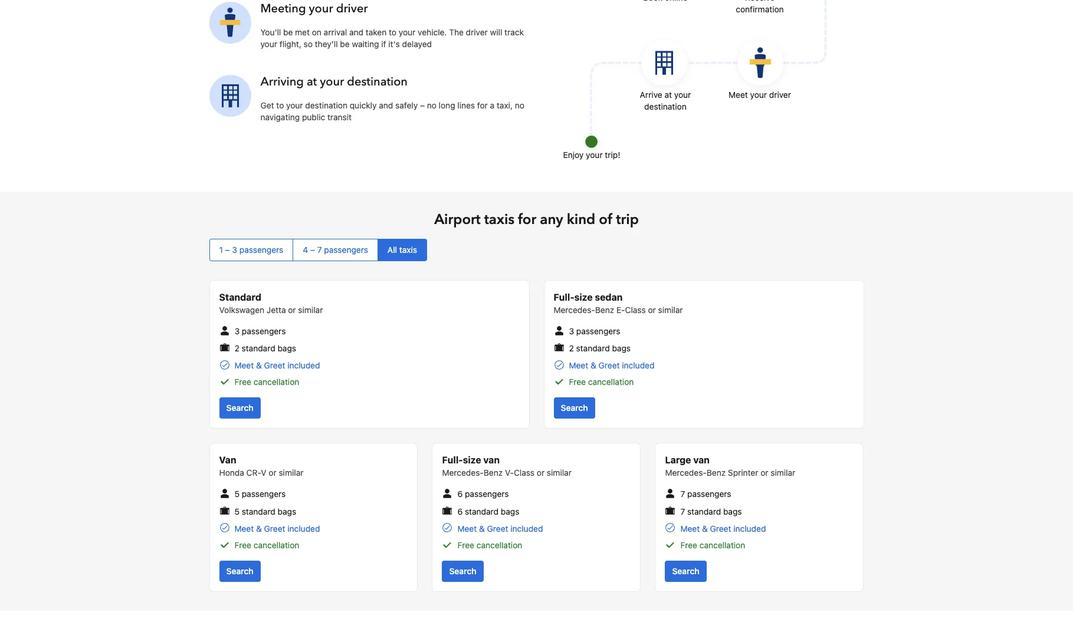 Task type: vqa. For each thing, say whether or not it's contained in the screenshot.


Task type: locate. For each thing, give the bounding box(es) containing it.
included for sedan
[[622, 361, 655, 371]]

0 vertical spatial size
[[575, 292, 593, 303]]

search button
[[219, 398, 261, 419], [554, 398, 595, 419], [219, 561, 261, 583], [442, 561, 484, 583], [665, 561, 707, 583]]

7 passengers
[[681, 489, 732, 500]]

0 vertical spatial full-
[[554, 292, 575, 303]]

and inside get to your destination quickly and safely – no long lines for a taxi, no navigating public transit
[[379, 100, 393, 110]]

mercedes- down large
[[665, 468, 707, 478]]

1 horizontal spatial van
[[694, 455, 710, 466]]

3 down volkswagen at the left
[[235, 326, 240, 336]]

mercedes- up 6 passengers
[[442, 468, 484, 478]]

1 3 passengers from the left
[[235, 326, 286, 336]]

and inside you'll be met on arrival and taken to your vehicle. the driver will track your flight, so they'll be waiting if it's delayed
[[349, 27, 364, 37]]

0 horizontal spatial taxis
[[399, 245, 417, 255]]

1 vertical spatial and
[[379, 100, 393, 110]]

bags down 5 passengers
[[278, 507, 296, 517]]

taxis inside sort results by element
[[399, 245, 417, 255]]

meet & greet included for sedan
[[569, 361, 655, 371]]

or right v-
[[537, 468, 545, 478]]

1 no from the left
[[427, 100, 437, 110]]

standard for van
[[465, 507, 499, 517]]

2 vertical spatial driver
[[769, 90, 791, 100]]

meet & greet included
[[235, 361, 320, 371], [569, 361, 655, 371], [235, 524, 320, 534], [458, 524, 543, 534], [681, 524, 766, 534]]

7 down 7 passengers
[[681, 507, 685, 517]]

class for van
[[514, 468, 535, 478]]

1 6 from the top
[[458, 489, 463, 500]]

included for mercedes-
[[734, 524, 766, 534]]

on
[[312, 27, 322, 37]]

class
[[625, 305, 646, 315], [514, 468, 535, 478]]

similar right jetta
[[298, 305, 323, 315]]

or inside large van mercedes-benz sprinter or similar
[[761, 468, 769, 478]]

no right taxi,
[[515, 100, 525, 110]]

5 down 5 passengers
[[235, 507, 240, 517]]

1 vertical spatial be
[[340, 39, 350, 49]]

or inside standard volkswagen jetta or similar
[[288, 305, 296, 315]]

1 2 standard bags from the left
[[235, 344, 296, 354]]

receive confirmation
[[736, 0, 784, 14]]

passengers for full-size sedan
[[577, 326, 620, 336]]

arrive
[[640, 90, 663, 100]]

4
[[303, 245, 308, 255]]

passengers up 5 standard bags
[[242, 489, 286, 500]]

0 vertical spatial taxis
[[484, 210, 515, 229]]

2 horizontal spatial benz
[[707, 468, 726, 478]]

your
[[309, 0, 333, 16], [399, 27, 416, 37], [261, 39, 277, 49], [320, 74, 344, 90], [674, 90, 691, 100], [750, 90, 767, 100], [286, 100, 303, 110], [586, 150, 603, 160]]

3 passengers down e-
[[569, 326, 620, 336]]

full- inside full-size sedan mercedes-benz e-class or similar
[[554, 292, 575, 303]]

sprinter
[[728, 468, 759, 478]]

1 5 from the top
[[235, 489, 240, 500]]

passengers
[[240, 245, 283, 255], [324, 245, 368, 255], [242, 326, 286, 336], [577, 326, 620, 336], [242, 489, 286, 500], [465, 489, 509, 500], [688, 489, 732, 500]]

&
[[256, 361, 262, 371], [591, 361, 597, 371], [256, 524, 262, 534], [479, 524, 485, 534], [702, 524, 708, 534]]

destination for arriving at your destination
[[347, 74, 408, 90]]

1 vertical spatial full-
[[442, 455, 463, 466]]

1 van from the left
[[484, 455, 500, 466]]

1 horizontal spatial 2
[[569, 344, 574, 354]]

1 horizontal spatial driver
[[466, 27, 488, 37]]

be down arrival
[[340, 39, 350, 49]]

vehicle.
[[418, 27, 447, 37]]

2 2 from the left
[[569, 344, 574, 354]]

similar right e-
[[658, 305, 683, 315]]

to up navigating
[[276, 100, 284, 110]]

be
[[283, 27, 293, 37], [340, 39, 350, 49]]

0 horizontal spatial 3 passengers
[[235, 326, 286, 336]]

1 vertical spatial 5
[[235, 507, 240, 517]]

1 vertical spatial taxis
[[399, 245, 417, 255]]

2 horizontal spatial –
[[420, 100, 425, 110]]

size inside full-size sedan mercedes-benz e-class or similar
[[575, 292, 593, 303]]

0 vertical spatial be
[[283, 27, 293, 37]]

0 horizontal spatial no
[[427, 100, 437, 110]]

1 horizontal spatial no
[[515, 100, 525, 110]]

similar right v
[[279, 468, 304, 478]]

flight,
[[280, 39, 301, 49]]

& for jetta
[[256, 361, 262, 371]]

greet down jetta
[[264, 361, 285, 371]]

destination up public on the left of page
[[305, 100, 348, 110]]

be up flight,
[[283, 27, 293, 37]]

0 horizontal spatial 2
[[235, 344, 239, 354]]

3 right 1
[[232, 245, 237, 255]]

or inside full-size sedan mercedes-benz e-class or similar
[[648, 305, 656, 315]]

2 standard bags down e-
[[569, 344, 631, 354]]

search
[[226, 403, 254, 413], [561, 403, 588, 413], [226, 567, 254, 577], [449, 567, 477, 577], [672, 567, 700, 577]]

3 passengers down jetta
[[235, 326, 286, 336]]

similar inside large van mercedes-benz sprinter or similar
[[771, 468, 796, 478]]

van right large
[[694, 455, 710, 466]]

0 horizontal spatial van
[[484, 455, 500, 466]]

confirmation
[[736, 4, 784, 14]]

0 horizontal spatial at
[[307, 74, 317, 90]]

1 horizontal spatial mercedes-
[[554, 305, 595, 315]]

cancellation
[[254, 377, 299, 387], [588, 377, 634, 387], [254, 541, 299, 551], [477, 541, 522, 551], [700, 541, 746, 551]]

included for cr-
[[288, 524, 320, 534]]

–
[[420, 100, 425, 110], [225, 245, 230, 255], [310, 245, 315, 255]]

0 vertical spatial and
[[349, 27, 364, 37]]

– for 4 – 7 passengers
[[310, 245, 315, 255]]

2 5 from the top
[[235, 507, 240, 517]]

full- for full-size sedan
[[554, 292, 575, 303]]

benz for van
[[484, 468, 503, 478]]

meet & greet included down jetta
[[235, 361, 320, 371]]

meet & greet included down 6 standard bags
[[458, 524, 543, 534]]

meet & greet included for mercedes-
[[681, 524, 766, 534]]

van up 6 passengers
[[484, 455, 500, 466]]

1 vertical spatial 7
[[681, 489, 685, 500]]

6 standard bags
[[458, 507, 520, 517]]

3 passengers for volkswagen
[[235, 326, 286, 336]]

you'll be met on arrival and taken to your vehicle. the driver will track your flight, so they'll be waiting if it's delayed
[[261, 27, 524, 49]]

0 horizontal spatial –
[[225, 245, 230, 255]]

7 right 4
[[317, 245, 322, 255]]

– right 1
[[225, 245, 230, 255]]

greet down 5 standard bags
[[264, 524, 285, 534]]

bags for sedan
[[612, 344, 631, 354]]

size for sedan
[[575, 292, 593, 303]]

benz down sedan
[[595, 305, 614, 315]]

meet for full-size van
[[458, 524, 477, 534]]

0 horizontal spatial full-
[[442, 455, 463, 466]]

to
[[389, 27, 397, 37], [276, 100, 284, 110]]

1 horizontal spatial 2 standard bags
[[569, 344, 631, 354]]

or inside full-size van mercedes-benz v-class or similar
[[537, 468, 545, 478]]

0 vertical spatial to
[[389, 27, 397, 37]]

5 passengers
[[235, 489, 286, 500]]

passengers for full-size van
[[465, 489, 509, 500]]

search for jetta
[[226, 403, 254, 413]]

cancellation for mercedes-
[[700, 541, 746, 551]]

1 horizontal spatial size
[[575, 292, 593, 303]]

or right sprinter
[[761, 468, 769, 478]]

similar
[[298, 305, 323, 315], [658, 305, 683, 315], [279, 468, 304, 478], [547, 468, 572, 478], [771, 468, 796, 478]]

at right arriving
[[307, 74, 317, 90]]

booking airport taxi image
[[580, 0, 828, 154], [209, 2, 251, 44], [209, 75, 251, 117]]

1 horizontal spatial and
[[379, 100, 393, 110]]

passengers up 7 standard bags
[[688, 489, 732, 500]]

7 for 7 standard bags
[[681, 507, 685, 517]]

no left long
[[427, 100, 437, 110]]

1 vertical spatial class
[[514, 468, 535, 478]]

full- up 6 passengers
[[442, 455, 463, 466]]

standard down volkswagen at the left
[[242, 344, 275, 354]]

class inside full-size sedan mercedes-benz e-class or similar
[[625, 305, 646, 315]]

benz inside full-size sedan mercedes-benz e-class or similar
[[595, 305, 614, 315]]

2 for size
[[569, 344, 574, 354]]

safely
[[395, 100, 418, 110]]

standard for cr-
[[242, 507, 276, 517]]

navigating
[[261, 112, 300, 122]]

size inside full-size van mercedes-benz v-class or similar
[[463, 455, 481, 466]]

free
[[235, 377, 251, 387], [569, 377, 586, 387], [235, 541, 251, 551], [458, 541, 474, 551], [681, 541, 698, 551]]

full-size van mercedes-benz v-class or similar
[[442, 455, 572, 478]]

no
[[427, 100, 437, 110], [515, 100, 525, 110]]

6 up 6 standard bags
[[458, 489, 463, 500]]

1 horizontal spatial benz
[[595, 305, 614, 315]]

arrive at your destination
[[640, 90, 691, 111]]

1 horizontal spatial full-
[[554, 292, 575, 303]]

bags down 6 passengers
[[501, 507, 520, 517]]

passengers for standard
[[242, 326, 286, 336]]

1 horizontal spatial –
[[310, 245, 315, 255]]

3 passengers
[[235, 326, 286, 336], [569, 326, 620, 336]]

mercedes-
[[554, 305, 595, 315], [442, 468, 484, 478], [665, 468, 707, 478]]

delayed
[[402, 39, 432, 49]]

0 vertical spatial 5
[[235, 489, 240, 500]]

5 down honda
[[235, 489, 240, 500]]

meet & greet included down 5 standard bags
[[235, 524, 320, 534]]

class inside full-size van mercedes-benz v-class or similar
[[514, 468, 535, 478]]

large van mercedes-benz sprinter or similar
[[665, 455, 796, 478]]

bags for van
[[501, 507, 520, 517]]

1 horizontal spatial be
[[340, 39, 350, 49]]

benz up 7 passengers
[[707, 468, 726, 478]]

2 6 from the top
[[458, 507, 463, 517]]

1 2 from the left
[[235, 344, 239, 354]]

benz
[[595, 305, 614, 315], [484, 468, 503, 478], [707, 468, 726, 478]]

bags down jetta
[[278, 344, 296, 354]]

or
[[288, 305, 296, 315], [648, 305, 656, 315], [269, 468, 277, 478], [537, 468, 545, 478], [761, 468, 769, 478]]

destination for arrive at your destination
[[645, 101, 687, 111]]

– right safely
[[420, 100, 425, 110]]

taken
[[366, 27, 387, 37]]

benz inside full-size van mercedes-benz v-class or similar
[[484, 468, 503, 478]]

passengers for van
[[242, 489, 286, 500]]

similar right v-
[[547, 468, 572, 478]]

destination up quickly on the top left
[[347, 74, 408, 90]]

size
[[575, 292, 593, 303], [463, 455, 481, 466]]

0 horizontal spatial and
[[349, 27, 364, 37]]

1 horizontal spatial class
[[625, 305, 646, 315]]

0 vertical spatial driver
[[336, 0, 368, 16]]

at inside arrive at your destination
[[665, 90, 672, 100]]

0 horizontal spatial mercedes-
[[442, 468, 484, 478]]

van honda cr-v or similar
[[219, 455, 304, 478]]

meet & greet included down e-
[[569, 361, 655, 371]]

2 van from the left
[[694, 455, 710, 466]]

similar inside standard volkswagen jetta or similar
[[298, 305, 323, 315]]

3
[[232, 245, 237, 255], [235, 326, 240, 336], [569, 326, 574, 336]]

1 vertical spatial driver
[[466, 27, 488, 37]]

standard
[[242, 344, 275, 354], [576, 344, 610, 354], [242, 507, 276, 517], [465, 507, 499, 517], [688, 507, 721, 517]]

destination inside get to your destination quickly and safely – no long lines for a taxi, no navigating public transit
[[305, 100, 348, 110]]

similar right sprinter
[[771, 468, 796, 478]]

at right arrive
[[665, 90, 672, 100]]

driver
[[336, 0, 368, 16], [466, 27, 488, 37], [769, 90, 791, 100]]

meeting
[[261, 0, 306, 16]]

bags
[[278, 344, 296, 354], [612, 344, 631, 354], [278, 507, 296, 517], [501, 507, 520, 517], [723, 507, 742, 517]]

size up 6 passengers
[[463, 455, 481, 466]]

2 horizontal spatial driver
[[769, 90, 791, 100]]

& for cr-
[[256, 524, 262, 534]]

passengers up 6 standard bags
[[465, 489, 509, 500]]

passengers down e-
[[577, 326, 620, 336]]

and
[[349, 27, 364, 37], [379, 100, 393, 110]]

3 passengers for size
[[569, 326, 620, 336]]

greet for jetta
[[264, 361, 285, 371]]

5
[[235, 489, 240, 500], [235, 507, 240, 517]]

taxis right 'all'
[[399, 245, 417, 255]]

passengers right 4
[[324, 245, 368, 255]]

included
[[288, 361, 320, 371], [622, 361, 655, 371], [288, 524, 320, 534], [511, 524, 543, 534], [734, 524, 766, 534]]

1 vertical spatial 6
[[458, 507, 463, 517]]

7
[[317, 245, 322, 255], [681, 489, 685, 500], [681, 507, 685, 517]]

bags down e-
[[612, 344, 631, 354]]

to up 'it's'
[[389, 27, 397, 37]]

3 for full-
[[569, 326, 574, 336]]

meet
[[729, 90, 748, 100], [235, 361, 254, 371], [569, 361, 588, 371], [235, 524, 254, 534], [458, 524, 477, 534], [681, 524, 700, 534]]

mercedes- for van
[[442, 468, 484, 478]]

0 vertical spatial class
[[625, 305, 646, 315]]

and left safely
[[379, 100, 393, 110]]

at
[[307, 74, 317, 90], [665, 90, 672, 100]]

or right v
[[269, 468, 277, 478]]

2 horizontal spatial mercedes-
[[665, 468, 707, 478]]

search button for cr-
[[219, 561, 261, 583]]

passengers down jetta
[[242, 326, 286, 336]]

transit
[[328, 112, 352, 122]]

or right jetta
[[288, 305, 296, 315]]

for left 'a'
[[477, 100, 488, 110]]

– right 4
[[310, 245, 315, 255]]

standard down full-size sedan mercedes-benz e-class or similar
[[576, 344, 610, 354]]

5 for 5 passengers
[[235, 489, 240, 500]]

0 vertical spatial 7
[[317, 245, 322, 255]]

1 vertical spatial to
[[276, 100, 284, 110]]

0 horizontal spatial benz
[[484, 468, 503, 478]]

a
[[490, 100, 495, 110]]

0 horizontal spatial to
[[276, 100, 284, 110]]

destination down arrive
[[645, 101, 687, 111]]

free cancellation
[[235, 377, 299, 387], [569, 377, 634, 387], [235, 541, 299, 551], [458, 541, 522, 551], [681, 541, 746, 551]]

greet down 6 standard bags
[[487, 524, 508, 534]]

2 2 standard bags from the left
[[569, 344, 631, 354]]

your inside arrive at your destination
[[674, 90, 691, 100]]

met
[[295, 27, 310, 37]]

booking airport taxi image for arriving at your destination
[[209, 75, 251, 117]]

greet down e-
[[599, 361, 620, 371]]

for left any on the right top of page
[[518, 210, 537, 229]]

mercedes- inside full-size van mercedes-benz v-class or similar
[[442, 468, 484, 478]]

standard for mercedes-
[[688, 507, 721, 517]]

of
[[599, 210, 613, 229]]

1 vertical spatial size
[[463, 455, 481, 466]]

passengers right 1
[[240, 245, 283, 255]]

full- left sedan
[[554, 292, 575, 303]]

greet
[[264, 361, 285, 371], [599, 361, 620, 371], [264, 524, 285, 534], [487, 524, 508, 534], [710, 524, 731, 534]]

benz inside large van mercedes-benz sprinter or similar
[[707, 468, 726, 478]]

standard down 6 passengers
[[465, 507, 499, 517]]

standard down 5 passengers
[[242, 507, 276, 517]]

0 horizontal spatial 2 standard bags
[[235, 344, 296, 354]]

destination for get to your destination quickly and safely – no long lines for a taxi, no navigating public transit
[[305, 100, 348, 110]]

for
[[477, 100, 488, 110], [518, 210, 537, 229]]

6
[[458, 489, 463, 500], [458, 507, 463, 517]]

0 horizontal spatial size
[[463, 455, 481, 466]]

greet down 7 standard bags
[[710, 524, 731, 534]]

meet & greet included down 7 standard bags
[[681, 524, 766, 534]]

1 horizontal spatial at
[[665, 90, 672, 100]]

1 horizontal spatial to
[[389, 27, 397, 37]]

& for van
[[479, 524, 485, 534]]

standard down 7 passengers
[[688, 507, 721, 517]]

public
[[302, 112, 325, 122]]

0 vertical spatial for
[[477, 100, 488, 110]]

– inside get to your destination quickly and safely – no long lines for a taxi, no navigating public transit
[[420, 100, 425, 110]]

7 up 7 standard bags
[[681, 489, 685, 500]]

2
[[235, 344, 239, 354], [569, 344, 574, 354]]

mercedes- inside full-size sedan mercedes-benz e-class or similar
[[554, 305, 595, 315]]

destination
[[347, 74, 408, 90], [305, 100, 348, 110], [645, 101, 687, 111]]

1 vertical spatial for
[[518, 210, 537, 229]]

2 vertical spatial 7
[[681, 507, 685, 517]]

search for van
[[449, 567, 477, 577]]

full-
[[554, 292, 575, 303], [442, 455, 463, 466]]

arrival
[[324, 27, 347, 37]]

2 3 passengers from the left
[[569, 326, 620, 336]]

van
[[484, 455, 500, 466], [694, 455, 710, 466]]

0 horizontal spatial be
[[283, 27, 293, 37]]

size left sedan
[[575, 292, 593, 303]]

2 standard bags for jetta
[[235, 344, 296, 354]]

taxis right the airport
[[484, 210, 515, 229]]

6 down 6 passengers
[[458, 507, 463, 517]]

or right e-
[[648, 305, 656, 315]]

0 horizontal spatial class
[[514, 468, 535, 478]]

and up waiting
[[349, 27, 364, 37]]

6 for 6 standard bags
[[458, 507, 463, 517]]

0 horizontal spatial for
[[477, 100, 488, 110]]

and for meeting your driver
[[349, 27, 364, 37]]

honda
[[219, 468, 244, 478]]

full- inside full-size van mercedes-benz v-class or similar
[[442, 455, 463, 466]]

standard volkswagen jetta or similar
[[219, 292, 323, 315]]

mercedes- down sedan
[[554, 305, 595, 315]]

benz left v-
[[484, 468, 503, 478]]

destination inside arrive at your destination
[[645, 101, 687, 111]]

1 horizontal spatial 3 passengers
[[569, 326, 620, 336]]

at for arrive
[[665, 90, 672, 100]]

1 horizontal spatial taxis
[[484, 210, 515, 229]]

free for cr-
[[235, 541, 251, 551]]

bags down 7 passengers
[[723, 507, 742, 517]]

free cancellation for mercedes-
[[681, 541, 746, 551]]

0 vertical spatial 6
[[458, 489, 463, 500]]

0 horizontal spatial driver
[[336, 0, 368, 16]]

greet for cr-
[[264, 524, 285, 534]]

greet for mercedes-
[[710, 524, 731, 534]]

greet for van
[[487, 524, 508, 534]]

2 standard bags down jetta
[[235, 344, 296, 354]]

3 down full-size sedan mercedes-benz e-class or similar
[[569, 326, 574, 336]]

or inside van honda cr-v or similar
[[269, 468, 277, 478]]



Task type: describe. For each thing, give the bounding box(es) containing it.
bags for jetta
[[278, 344, 296, 354]]

e-
[[617, 305, 625, 315]]

meet your driver
[[729, 90, 791, 100]]

search for sedan
[[561, 403, 588, 413]]

included for van
[[511, 524, 543, 534]]

benz for sedan
[[595, 305, 614, 315]]

sort results by element
[[209, 239, 864, 261]]

enjoy
[[563, 150, 584, 160]]

taxi,
[[497, 100, 513, 110]]

all taxis
[[388, 245, 417, 255]]

free cancellation for van
[[458, 541, 522, 551]]

kind
[[567, 210, 596, 229]]

van inside full-size van mercedes-benz v-class or similar
[[484, 455, 500, 466]]

it's
[[389, 39, 400, 49]]

meet for large van
[[681, 524, 700, 534]]

3 for standard
[[235, 326, 240, 336]]

1 horizontal spatial for
[[518, 210, 537, 229]]

meet for full-size sedan
[[569, 361, 588, 371]]

meet & greet included for van
[[458, 524, 543, 534]]

van
[[219, 455, 236, 466]]

taxis for all
[[399, 245, 417, 255]]

receive
[[745, 0, 775, 2]]

passengers for large van
[[688, 489, 732, 500]]

meeting your driver
[[261, 0, 368, 16]]

van inside large van mercedes-benz sprinter or similar
[[694, 455, 710, 466]]

full- for full-size van
[[442, 455, 463, 466]]

taxis for airport
[[484, 210, 515, 229]]

enjoy your trip!
[[563, 150, 621, 160]]

4 – 7 passengers
[[303, 245, 368, 255]]

meet for standard
[[235, 361, 254, 371]]

6 for 6 passengers
[[458, 489, 463, 500]]

long
[[439, 100, 455, 110]]

search button for sedan
[[554, 398, 595, 419]]

included for jetta
[[288, 361, 320, 371]]

large
[[665, 455, 691, 466]]

size for van
[[463, 455, 481, 466]]

arriving at your destination
[[261, 74, 408, 90]]

cancellation for jetta
[[254, 377, 299, 387]]

for inside get to your destination quickly and safely – no long lines for a taxi, no navigating public transit
[[477, 100, 488, 110]]

similar inside full-size van mercedes-benz v-class or similar
[[547, 468, 572, 478]]

quickly
[[350, 100, 377, 110]]

get
[[261, 100, 274, 110]]

meet & greet included for jetta
[[235, 361, 320, 371]]

driver inside you'll be met on arrival and taken to your vehicle. the driver will track your flight, so they'll be waiting if it's delayed
[[466, 27, 488, 37]]

7 standard bags
[[681, 507, 742, 517]]

standard for jetta
[[242, 344, 275, 354]]

standard for sedan
[[576, 344, 610, 354]]

bags for mercedes-
[[723, 507, 742, 517]]

free cancellation for cr-
[[235, 541, 299, 551]]

jetta
[[267, 305, 286, 315]]

1 – 3 passengers
[[219, 245, 283, 255]]

volkswagen
[[219, 305, 264, 315]]

full-size sedan mercedes-benz e-class or similar
[[554, 292, 683, 315]]

class for sedan
[[625, 305, 646, 315]]

3 inside sort results by element
[[232, 245, 237, 255]]

to inside get to your destination quickly and safely – no long lines for a taxi, no navigating public transit
[[276, 100, 284, 110]]

get to your destination quickly and safely – no long lines for a taxi, no navigating public transit
[[261, 100, 525, 122]]

meet & greet included for cr-
[[235, 524, 320, 534]]

2 for volkswagen
[[235, 344, 239, 354]]

to inside you'll be met on arrival and taken to your vehicle. the driver will track your flight, so they'll be waiting if it's delayed
[[389, 27, 397, 37]]

airport taxis for any kind of trip
[[434, 210, 639, 229]]

and for arriving at your destination
[[379, 100, 393, 110]]

arriving
[[261, 74, 304, 90]]

will
[[490, 27, 502, 37]]

7 inside sort results by element
[[317, 245, 322, 255]]

all
[[388, 245, 397, 255]]

cr-
[[246, 468, 261, 478]]

2 standard bags for sedan
[[569, 344, 631, 354]]

greet for sedan
[[599, 361, 620, 371]]

lines
[[458, 100, 475, 110]]

driver for meeting your driver
[[336, 0, 368, 16]]

trip!
[[605, 150, 621, 160]]

similar inside full-size sedan mercedes-benz e-class or similar
[[658, 305, 683, 315]]

free cancellation for jetta
[[235, 377, 299, 387]]

so
[[304, 39, 313, 49]]

mercedes- for sedan
[[554, 305, 595, 315]]

search for cr-
[[226, 567, 254, 577]]

mercedes- inside large van mercedes-benz sprinter or similar
[[665, 468, 707, 478]]

cancellation for sedan
[[588, 377, 634, 387]]

meet for van
[[235, 524, 254, 534]]

standard
[[219, 292, 261, 303]]

5 for 5 standard bags
[[235, 507, 240, 517]]

free for mercedes-
[[681, 541, 698, 551]]

your inside get to your destination quickly and safely – no long lines for a taxi, no navigating public transit
[[286, 100, 303, 110]]

cancellation for cr-
[[254, 541, 299, 551]]

v-
[[505, 468, 514, 478]]

– for 1 – 3 passengers
[[225, 245, 230, 255]]

search for mercedes-
[[672, 567, 700, 577]]

2 no from the left
[[515, 100, 525, 110]]

track
[[505, 27, 524, 37]]

at for arriving
[[307, 74, 317, 90]]

they'll
[[315, 39, 338, 49]]

& for sedan
[[591, 361, 597, 371]]

6 passengers
[[458, 489, 509, 500]]

bags for cr-
[[278, 507, 296, 517]]

waiting
[[352, 39, 379, 49]]

& for mercedes-
[[702, 524, 708, 534]]

search button for jetta
[[219, 398, 261, 419]]

free for van
[[458, 541, 474, 551]]

similar inside van honda cr-v or similar
[[279, 468, 304, 478]]

if
[[381, 39, 386, 49]]

free for sedan
[[569, 377, 586, 387]]

you'll
[[261, 27, 281, 37]]

cancellation for van
[[477, 541, 522, 551]]

v
[[261, 468, 267, 478]]

5 standard bags
[[235, 507, 296, 517]]

1
[[219, 245, 223, 255]]

sedan
[[595, 292, 623, 303]]

free cancellation for sedan
[[569, 377, 634, 387]]

search button for mercedes-
[[665, 561, 707, 583]]

trip
[[616, 210, 639, 229]]

airport
[[434, 210, 481, 229]]

any
[[540, 210, 563, 229]]

free for jetta
[[235, 377, 251, 387]]

search button for van
[[442, 561, 484, 583]]

the
[[449, 27, 464, 37]]

driver for meet your driver
[[769, 90, 791, 100]]

booking airport taxi image for meeting your driver
[[209, 2, 251, 44]]

7 for 7 passengers
[[681, 489, 685, 500]]



